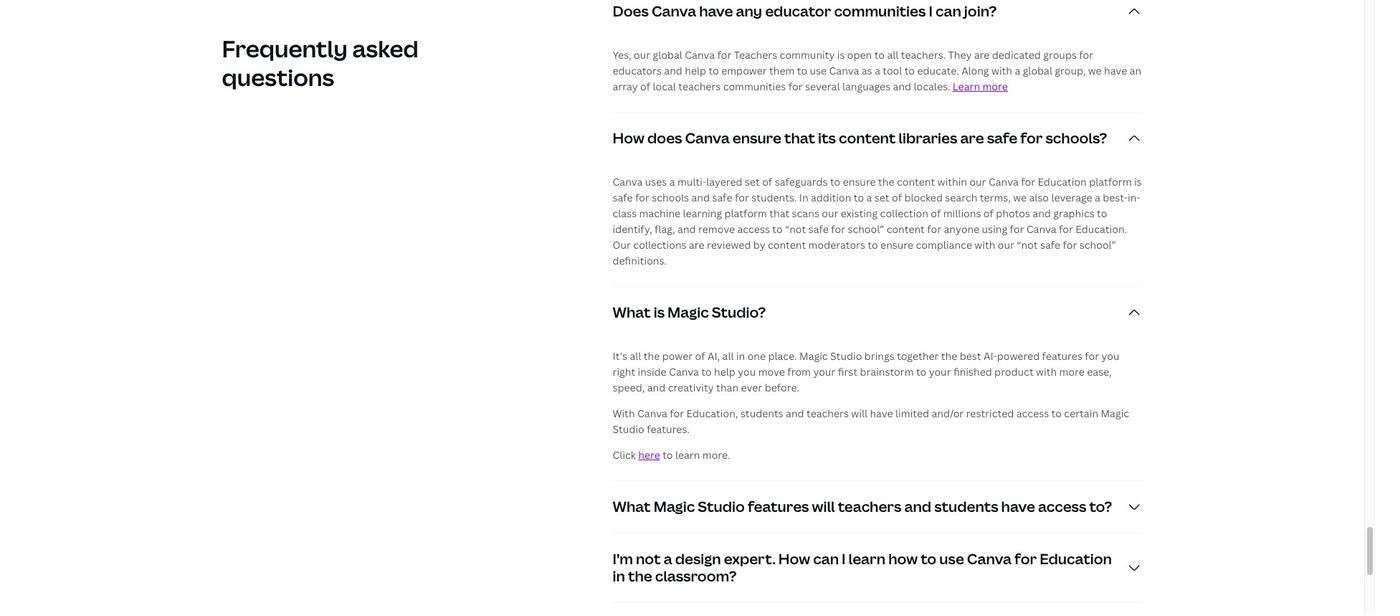 Task type: describe. For each thing, give the bounding box(es) containing it.
best
[[960, 350, 981, 363]]

canva inside with canva for education, students and teachers will have limited and/or restricted access to certain magic studio features.
[[637, 407, 668, 421]]

have inside yes, our global canva for teachers community is open to all teachers. they are dedicated groups for educators and help to empower them to use canva as a tool to educate. along with a global group, we have an array of local teachers communities for several languages and locales.
[[1104, 64, 1127, 78]]

learn
[[953, 80, 980, 94]]

communities inside does canva have any educator communities i can join? dropdown button
[[834, 2, 926, 21]]

0 horizontal spatial "not
[[785, 223, 806, 236]]

to down existing
[[868, 238, 878, 252]]

canva uses a multi-layered set of safeguards to ensure the content within our canva for education platform is safe for schools and safe for students. in addition to a set of blocked search terms, we also leverage a best-in- class machine learning platform that scans our existing collection of millions of photos and graphics to identify, flag, and remove access to "not safe for school" content for anyone using for canva for education. our collections are reviewed by content moderators to ensure compliance with our "not safe for school" definitions.
[[613, 175, 1142, 268]]

and right flag,
[[678, 223, 696, 236]]

magic inside with canva for education, students and teachers will have limited and/or restricted access to certain magic studio features.
[[1101, 407, 1130, 421]]

educators
[[613, 64, 662, 78]]

can inside i'm not a design expert. how can i learn how to use canva for education in the classroom?
[[813, 550, 839, 569]]

its
[[818, 129, 836, 148]]

to?
[[1090, 497, 1112, 517]]

ai-
[[984, 350, 997, 363]]

brings
[[865, 350, 895, 363]]

ever
[[741, 381, 762, 395]]

open
[[848, 48, 872, 62]]

yes, our global canva for teachers community is open to all teachers. they are dedicated groups for educators and help to empower them to use canva as a tool to educate. along with a global group, we have an array of local teachers communities for several languages and locales.
[[613, 48, 1142, 94]]

limited
[[896, 407, 929, 421]]

our down using
[[998, 238, 1015, 252]]

they
[[948, 48, 972, 62]]

flag,
[[655, 223, 675, 236]]

collections
[[633, 238, 687, 252]]

0 horizontal spatial you
[[738, 365, 756, 379]]

in inside i'm not a design expert. how can i learn how to use canva for education in the classroom?
[[613, 567, 625, 586]]

we inside yes, our global canva for teachers community is open to all teachers. they are dedicated groups for educators and help to empower them to use canva as a tool to educate. along with a global group, we have an array of local teachers communities for several languages and locales.
[[1088, 64, 1102, 78]]

an
[[1130, 64, 1142, 78]]

magic inside "it's all the power of ai, all in one place. magic studio brings together the best ai-powered features for you right inside canva to help you move from your first brainstorm to your finished product with more ease, speed, and creativity than ever before."
[[800, 350, 828, 363]]

to right tool
[[905, 64, 915, 78]]

leverage
[[1052, 191, 1093, 205]]

have inside with canva for education, students and teachers will have limited and/or restricted access to certain magic studio features.
[[870, 407, 893, 421]]

for inside i'm not a design expert. how can i learn how to use canva for education in the classroom?
[[1015, 550, 1037, 569]]

to right open
[[875, 48, 885, 62]]

not
[[636, 550, 661, 569]]

i inside dropdown button
[[929, 2, 933, 21]]

ensure inside how does canva ensure that its content libraries are safe for schools? 'dropdown button'
[[733, 129, 782, 148]]

questions
[[222, 62, 334, 93]]

and down also
[[1033, 207, 1051, 221]]

0 horizontal spatial all
[[630, 350, 641, 363]]

learn inside i'm not a design expert. how can i learn how to use canva for education in the classroom?
[[849, 550, 886, 569]]

languages
[[843, 80, 891, 94]]

with inside 'canva uses a multi-layered set of safeguards to ensure the content within our canva for education platform is safe for schools and safe for students. in addition to a set of blocked search terms, we also leverage a best-in- class machine learning platform that scans our existing collection of millions of photos and graphics to identify, flag, and remove access to "not safe for school" content for anyone using for canva for education. our collections are reviewed by content moderators to ensure compliance with our "not safe for school" definitions.'
[[975, 238, 996, 252]]

learn more link
[[953, 80, 1008, 94]]

and inside "it's all the power of ai, all in one place. magic studio brings together the best ai-powered features for you right inside canva to help you move from your first brainstorm to your finished product with more ease, speed, and creativity than ever before."
[[647, 381, 666, 395]]

2 your from the left
[[929, 365, 951, 379]]

collection
[[880, 207, 929, 221]]

what magic studio features will teachers and students have access to? button
[[613, 482, 1143, 533]]

our inside yes, our global canva for teachers community is open to all teachers. they are dedicated groups for educators and help to empower them to use canva as a tool to educate. along with a global group, we have an array of local teachers communities for several languages and locales.
[[634, 48, 651, 62]]

to down ai,
[[702, 365, 712, 379]]

along
[[962, 64, 989, 78]]

a right as
[[875, 64, 881, 78]]

frequently asked questions
[[222, 33, 419, 93]]

the left best
[[941, 350, 958, 363]]

brainstorm
[[860, 365, 914, 379]]

content right by
[[768, 238, 806, 252]]

in inside "it's all the power of ai, all in one place. magic studio brings together the best ai-powered features for you right inside canva to help you move from your first brainstorm to your finished product with more ease, speed, and creativity than ever before."
[[736, 350, 745, 363]]

communities inside yes, our global canva for teachers community is open to all teachers. they are dedicated groups for educators and help to empower them to use canva as a tool to educate. along with a global group, we have an array of local teachers communities for several languages and locales.
[[723, 80, 786, 94]]

content down collection on the right
[[887, 223, 925, 236]]

0 vertical spatial global
[[653, 48, 683, 62]]

than
[[716, 381, 739, 395]]

one
[[748, 350, 766, 363]]

here link
[[638, 449, 660, 462]]

i'm
[[613, 550, 633, 569]]

to up addition
[[830, 175, 841, 189]]

multi-
[[678, 175, 706, 189]]

1 horizontal spatial platform
[[1089, 175, 1132, 189]]

studio?
[[712, 303, 766, 322]]

help inside yes, our global canva for teachers community is open to all teachers. they are dedicated groups for educators and help to empower them to use canva as a tool to educate. along with a global group, we have an array of local teachers communities for several languages and locales.
[[685, 64, 706, 78]]

content up blocked
[[897, 175, 935, 189]]

will inside with canva for education, students and teachers will have limited and/or restricted access to certain magic studio features.
[[851, 407, 868, 421]]

array
[[613, 80, 638, 94]]

of down blocked
[[931, 207, 941, 221]]

machine
[[639, 207, 681, 221]]

identify,
[[613, 223, 652, 236]]

powered
[[997, 350, 1040, 363]]

to right here
[[663, 449, 673, 462]]

tool
[[883, 64, 902, 78]]

restricted
[[966, 407, 1014, 421]]

access inside what magic studio features will teachers and students have access to? dropdown button
[[1038, 497, 1087, 517]]

from
[[788, 365, 811, 379]]

them
[[769, 64, 795, 78]]

1 horizontal spatial all
[[723, 350, 734, 363]]

remove
[[698, 223, 735, 236]]

certain
[[1064, 407, 1099, 421]]

1 vertical spatial platform
[[725, 207, 767, 221]]

inside
[[638, 365, 667, 379]]

educate.
[[917, 64, 959, 78]]

magic up power
[[668, 303, 709, 322]]

more.
[[703, 449, 730, 462]]

is inside yes, our global canva for teachers community is open to all teachers. they are dedicated groups for educators and help to empower them to use canva as a tool to educate. along with a global group, we have an array of local teachers communities for several languages and locales.
[[837, 48, 845, 62]]

0 vertical spatial school"
[[848, 223, 884, 236]]

safeguards
[[775, 175, 828, 189]]

as
[[862, 64, 872, 78]]

0 horizontal spatial more
[[983, 80, 1008, 94]]

of up using
[[984, 207, 994, 221]]

blocked
[[905, 191, 943, 205]]

to down community on the top of the page
[[797, 64, 808, 78]]

first
[[838, 365, 858, 379]]

schools
[[652, 191, 689, 205]]

safe inside 'dropdown button'
[[987, 129, 1018, 148]]

and inside with canva for education, students and teachers will have limited and/or restricted access to certain magic studio features.
[[786, 407, 804, 421]]

several
[[805, 80, 840, 94]]

with inside yes, our global canva for teachers community is open to all teachers. they are dedicated groups for educators and help to empower them to use canva as a tool to educate. along with a global group, we have an array of local teachers communities for several languages and locales.
[[992, 64, 1013, 78]]

click
[[613, 449, 636, 462]]

how does canva ensure that its content libraries are safe for schools? button
[[613, 113, 1143, 165]]

teachers
[[734, 48, 778, 62]]

teachers inside what magic studio features will teachers and students have access to? dropdown button
[[838, 497, 902, 517]]

classroom?
[[655, 567, 737, 586]]

terms,
[[980, 191, 1011, 205]]

a up existing
[[867, 191, 872, 205]]

access inside with canva for education, students and teachers will have limited and/or restricted access to certain magic studio features.
[[1017, 407, 1049, 421]]

to down students.
[[773, 223, 783, 236]]

does canva have any educator communities i can join?
[[613, 2, 997, 21]]

use inside yes, our global canva for teachers community is open to all teachers. they are dedicated groups for educators and help to empower them to use canva as a tool to educate. along with a global group, we have an array of local teachers communities for several languages and locales.
[[810, 64, 827, 78]]

what is magic studio? button
[[613, 287, 1143, 339]]

to down together
[[916, 365, 927, 379]]

to up existing
[[854, 191, 864, 205]]

by
[[754, 238, 766, 252]]

0 vertical spatial set
[[745, 175, 760, 189]]

yes,
[[613, 48, 632, 62]]

canva inside how does canva ensure that its content libraries are safe for schools? 'dropdown button'
[[685, 129, 730, 148]]

any
[[736, 2, 762, 21]]

anyone
[[944, 223, 980, 236]]

all inside yes, our global canva for teachers community is open to all teachers. they are dedicated groups for educators and help to empower them to use canva as a tool to educate. along with a global group, we have an array of local teachers communities for several languages and locales.
[[887, 48, 899, 62]]

1 horizontal spatial global
[[1023, 64, 1053, 78]]

learn more
[[953, 80, 1008, 94]]

definitions.
[[613, 254, 667, 268]]

teachers inside with canva for education, students and teachers will have limited and/or restricted access to certain magic studio features.
[[807, 407, 849, 421]]

best-
[[1103, 191, 1128, 205]]

education,
[[687, 407, 738, 421]]

of inside yes, our global canva for teachers community is open to all teachers. they are dedicated groups for educators and help to empower them to use canva as a tool to educate. along with a global group, we have an array of local teachers communities for several languages and locales.
[[640, 80, 650, 94]]

place.
[[768, 350, 797, 363]]

join?
[[964, 2, 997, 21]]

features inside "it's all the power of ai, all in one place. magic studio brings together the best ai-powered features for you right inside canva to help you move from your first brainstorm to your finished product with more ease, speed, and creativity than ever before."
[[1042, 350, 1083, 363]]

that inside 'canva uses a multi-layered set of safeguards to ensure the content within our canva for education platform is safe for schools and safe for students. in addition to a set of blocked search terms, we also leverage a best-in- class machine learning platform that scans our existing collection of millions of photos and graphics to identify, flag, and remove access to "not safe for school" content for anyone using for canva for education. our collections are reviewed by content moderators to ensure compliance with our "not safe for school" definitions.'
[[770, 207, 790, 221]]

students inside dropdown button
[[934, 497, 999, 517]]

safe down scans
[[809, 223, 829, 236]]

right
[[613, 365, 635, 379]]

the inside i'm not a design expert. how can i learn how to use canva for education in the classroom?
[[628, 567, 652, 586]]

the inside 'canva uses a multi-layered set of safeguards to ensure the content within our canva for education platform is safe for schools and safe for students. in addition to a set of blocked search terms, we also leverage a best-in- class machine learning platform that scans our existing collection of millions of photos and graphics to identify, flag, and remove access to "not safe for school" content for anyone using for canva for education. our collections are reviewed by content moderators to ensure compliance with our "not safe for school" definitions.'
[[879, 175, 895, 189]]

empower
[[722, 64, 767, 78]]

teachers inside yes, our global canva for teachers community is open to all teachers. they are dedicated groups for educators and help to empower them to use canva as a tool to educate. along with a global group, we have an array of local teachers communities for several languages and locales.
[[679, 80, 721, 94]]

with
[[613, 407, 635, 421]]

existing
[[841, 207, 878, 221]]

scans
[[792, 207, 820, 221]]

for inside 'dropdown button'
[[1021, 129, 1043, 148]]

magic down the click here to learn more.
[[654, 497, 695, 517]]

1 your from the left
[[813, 365, 836, 379]]

click here to learn more.
[[613, 449, 730, 462]]

help inside "it's all the power of ai, all in one place. magic studio brings together the best ai-powered features for you right inside canva to help you move from your first brainstorm to your finished product with more ease, speed, and creativity than ever before."
[[714, 365, 736, 379]]

is inside 'canva uses a multi-layered set of safeguards to ensure the content within our canva for education platform is safe for schools and safe for students. in addition to a set of blocked search terms, we also leverage a best-in- class machine learning platform that scans our existing collection of millions of photos and graphics to identify, flag, and remove access to "not safe for school" content for anyone using for canva for education. our collections are reviewed by content moderators to ensure compliance with our "not safe for school" definitions.'
[[1134, 175, 1142, 189]]

education inside i'm not a design expert. how can i learn how to use canva for education in the classroom?
[[1040, 550, 1112, 569]]

i inside i'm not a design expert. how can i learn how to use canva for education in the classroom?
[[842, 550, 846, 569]]

0 vertical spatial you
[[1102, 350, 1120, 363]]



Task type: vqa. For each thing, say whether or not it's contained in the screenshot.
'Uploads'
no



Task type: locate. For each thing, give the bounding box(es) containing it.
studio inside dropdown button
[[698, 497, 745, 517]]

2 vertical spatial access
[[1038, 497, 1087, 517]]

to right the how
[[921, 550, 937, 569]]

all right ai,
[[723, 350, 734, 363]]

0 horizontal spatial communities
[[723, 80, 786, 94]]

ensure
[[733, 129, 782, 148], [843, 175, 876, 189], [881, 238, 914, 252]]

2 horizontal spatial studio
[[830, 350, 862, 363]]

1 horizontal spatial your
[[929, 365, 951, 379]]

more inside "it's all the power of ai, all in one place. magic studio brings together the best ai-powered features for you right inside canva to help you move from your first brainstorm to your finished product with more ease, speed, and creativity than ever before."
[[1060, 365, 1085, 379]]

the left the classroom?
[[628, 567, 652, 586]]

1 horizontal spatial i
[[929, 2, 933, 21]]

your
[[813, 365, 836, 379], [929, 365, 951, 379]]

libraries
[[899, 129, 958, 148]]

to inside with canva for education, students and teachers will have limited and/or restricted access to certain magic studio features.
[[1052, 407, 1062, 421]]

a inside i'm not a design expert. how can i learn how to use canva for education in the classroom?
[[664, 550, 672, 569]]

1 vertical spatial learn
[[849, 550, 886, 569]]

1 vertical spatial you
[[738, 365, 756, 379]]

"not
[[785, 223, 806, 236], [1017, 238, 1038, 252]]

does canva have any educator communities i can join? button
[[613, 0, 1143, 38]]

"not down scans
[[785, 223, 806, 236]]

how inside 'dropdown button'
[[613, 129, 645, 148]]

0 horizontal spatial ensure
[[733, 129, 782, 148]]

use right the how
[[940, 550, 964, 569]]

studio inside "it's all the power of ai, all in one place. magic studio brings together the best ai-powered features for you right inside canva to help you move from your first brainstorm to your finished product with more ease, speed, and creativity than ever before."
[[830, 350, 862, 363]]

1 vertical spatial use
[[940, 550, 964, 569]]

help up than on the right bottom of page
[[714, 365, 736, 379]]

locales.
[[914, 80, 950, 94]]

and/or
[[932, 407, 964, 421]]

and up the how
[[905, 497, 932, 517]]

within
[[938, 175, 967, 189]]

are inside 'canva uses a multi-layered set of safeguards to ensure the content within our canva for education platform is safe for schools and safe for students. in addition to a set of blocked search terms, we also leverage a best-in- class machine learning platform that scans our existing collection of millions of photos and graphics to identify, flag, and remove access to "not safe for school" content for anyone using for canva for education. our collections are reviewed by content moderators to ensure compliance with our "not safe for school" definitions.'
[[689, 238, 705, 252]]

1 horizontal spatial set
[[875, 191, 890, 205]]

groups
[[1044, 48, 1077, 62]]

group,
[[1055, 64, 1086, 78]]

0 horizontal spatial global
[[653, 48, 683, 62]]

safe up class
[[613, 191, 633, 205]]

also
[[1029, 191, 1049, 205]]

to left certain
[[1052, 407, 1062, 421]]

1 vertical spatial what
[[613, 497, 651, 517]]

1 horizontal spatial can
[[936, 2, 961, 21]]

0 vertical spatial we
[[1088, 64, 1102, 78]]

what for what magic studio features will teachers and students have access to?
[[613, 497, 651, 517]]

are inside 'dropdown button'
[[960, 129, 984, 148]]

the up collection on the right
[[879, 175, 895, 189]]

0 vertical spatial are
[[974, 48, 990, 62]]

safe down layered on the top right of page
[[712, 191, 733, 205]]

1 horizontal spatial "not
[[1017, 238, 1038, 252]]

1 horizontal spatial ensure
[[843, 175, 876, 189]]

teachers down first
[[807, 407, 849, 421]]

1 horizontal spatial studio
[[698, 497, 745, 517]]

1 horizontal spatial more
[[1060, 365, 1085, 379]]

with down dedicated
[[992, 64, 1013, 78]]

global down dedicated
[[1023, 64, 1053, 78]]

will inside dropdown button
[[812, 497, 835, 517]]

education inside 'canva uses a multi-layered set of safeguards to ensure the content within our canva for education platform is safe for schools and safe for students. in addition to a set of blocked search terms, we also leverage a best-in- class machine learning platform that scans our existing collection of millions of photos and graphics to identify, flag, and remove access to "not safe for school" content for anyone using for canva for education. our collections are reviewed by content moderators to ensure compliance with our "not safe for school" definitions.'
[[1038, 175, 1087, 189]]

1 vertical spatial how
[[779, 550, 810, 569]]

1 vertical spatial education
[[1040, 550, 1112, 569]]

all
[[887, 48, 899, 62], [630, 350, 641, 363], [723, 350, 734, 363]]

a right not
[[664, 550, 672, 569]]

your down together
[[929, 365, 951, 379]]

and
[[664, 64, 683, 78], [893, 80, 912, 94], [692, 191, 710, 205], [1033, 207, 1051, 221], [678, 223, 696, 236], [647, 381, 666, 395], [786, 407, 804, 421], [905, 497, 932, 517]]

with inside "it's all the power of ai, all in one place. magic studio brings together the best ai-powered features for you right inside canva to help you move from your first brainstorm to your finished product with more ease, speed, and creativity than ever before."
[[1036, 365, 1057, 379]]

of
[[640, 80, 650, 94], [762, 175, 773, 189], [892, 191, 902, 205], [931, 207, 941, 221], [984, 207, 994, 221], [695, 350, 705, 363]]

0 vertical spatial "not
[[785, 223, 806, 236]]

education
[[1038, 175, 1087, 189], [1040, 550, 1112, 569]]

access inside 'canva uses a multi-layered set of safeguards to ensure the content within our canva for education platform is safe for schools and safe for students. in addition to a set of blocked search terms, we also leverage a best-in- class machine learning platform that scans our existing collection of millions of photos and graphics to identify, flag, and remove access to "not safe for school" content for anyone using for canva for education. our collections are reviewed by content moderators to ensure compliance with our "not safe for school" definitions.'
[[737, 223, 770, 236]]

"not down photos
[[1017, 238, 1038, 252]]

studio up first
[[830, 350, 862, 363]]

school" down existing
[[848, 223, 884, 236]]

product
[[995, 365, 1034, 379]]

1 vertical spatial features
[[748, 497, 809, 517]]

how does canva ensure that its content libraries are safe for schools?
[[613, 129, 1107, 148]]

finished
[[954, 365, 992, 379]]

use
[[810, 64, 827, 78], [940, 550, 964, 569]]

you up ease,
[[1102, 350, 1120, 363]]

we
[[1088, 64, 1102, 78], [1013, 191, 1027, 205]]

schools?
[[1046, 129, 1107, 148]]

0 vertical spatial is
[[837, 48, 845, 62]]

are inside yes, our global canva for teachers community is open to all teachers. they are dedicated groups for educators and help to empower them to use canva as a tool to educate. along with a global group, we have an array of local teachers communities for several languages and locales.
[[974, 48, 990, 62]]

we right group,
[[1088, 64, 1102, 78]]

and down the inside
[[647, 381, 666, 395]]

here
[[638, 449, 660, 462]]

ease,
[[1087, 365, 1112, 379]]

0 vertical spatial help
[[685, 64, 706, 78]]

of left ai,
[[695, 350, 705, 363]]

all up tool
[[887, 48, 899, 62]]

1 vertical spatial set
[[875, 191, 890, 205]]

it's all the power of ai, all in one place. magic studio brings together the best ai-powered features for you right inside canva to help you move from your first brainstorm to your finished product with more ease, speed, and creativity than ever before.
[[613, 350, 1120, 395]]

2 what from the top
[[613, 497, 651, 517]]

0 vertical spatial communities
[[834, 2, 926, 21]]

studio inside with canva for education, students and teachers will have limited and/or restricted access to certain magic studio features.
[[613, 423, 645, 436]]

what for what is magic studio?
[[613, 303, 651, 322]]

a down dedicated
[[1015, 64, 1021, 78]]

photos
[[996, 207, 1030, 221]]

2 horizontal spatial ensure
[[881, 238, 914, 252]]

0 vertical spatial platform
[[1089, 175, 1132, 189]]

that left its at the top of page
[[784, 129, 815, 148]]

education up leverage
[[1038, 175, 1087, 189]]

for inside with canva for education, students and teachers will have limited and/or restricted access to certain magic studio features.
[[670, 407, 684, 421]]

more left ease,
[[1060, 365, 1085, 379]]

1 vertical spatial will
[[812, 497, 835, 517]]

our
[[613, 238, 631, 252]]

teachers right local
[[679, 80, 721, 94]]

0 vertical spatial more
[[983, 80, 1008, 94]]

for inside "it's all the power of ai, all in one place. magic studio brings together the best ai-powered features for you right inside canva to help you move from your first brainstorm to your finished product with more ease, speed, and creativity than ever before."
[[1085, 350, 1099, 363]]

have inside dropdown button
[[699, 2, 733, 21]]

learn
[[675, 449, 700, 462], [849, 550, 886, 569]]

of inside "it's all the power of ai, all in one place. magic studio brings together the best ai-powered features for you right inside canva to help you move from your first brainstorm to your finished product with more ease, speed, and creativity than ever before."
[[695, 350, 705, 363]]

learn left "more."
[[675, 449, 700, 462]]

students inside with canva for education, students and teachers will have limited and/or restricted access to certain magic studio features.
[[741, 407, 784, 421]]

frequently
[[222, 33, 348, 64]]

uses
[[645, 175, 667, 189]]

1 horizontal spatial is
[[837, 48, 845, 62]]

canva inside i'm not a design expert. how can i learn how to use canva for education in the classroom?
[[967, 550, 1012, 569]]

our down addition
[[822, 207, 839, 221]]

of up students.
[[762, 175, 773, 189]]

1 horizontal spatial use
[[940, 550, 964, 569]]

are right "libraries"
[[960, 129, 984, 148]]

that
[[784, 129, 815, 148], [770, 207, 790, 221]]

what is magic studio?
[[613, 303, 766, 322]]

canva inside does canva have any educator communities i can join? dropdown button
[[652, 2, 696, 21]]

is up the in- at the right top of page
[[1134, 175, 1142, 189]]

2 vertical spatial ensure
[[881, 238, 914, 252]]

in
[[799, 191, 809, 205]]

1 horizontal spatial will
[[851, 407, 868, 421]]

a left the best-
[[1095, 191, 1101, 205]]

can
[[936, 2, 961, 21], [813, 550, 839, 569]]

content inside 'dropdown button'
[[839, 129, 896, 148]]

our up search
[[970, 175, 986, 189]]

0 vertical spatial i
[[929, 2, 933, 21]]

with down using
[[975, 238, 996, 252]]

we inside 'canva uses a multi-layered set of safeguards to ensure the content within our canva for education platform is safe for schools and safe for students. in addition to a set of blocked search terms, we also leverage a best-in- class machine learning platform that scans our existing collection of millions of photos and graphics to identify, flag, and remove access to "not safe for school" content for anyone using for canva for education. our collections are reviewed by content moderators to ensure compliance with our "not safe for school" definitions.'
[[1013, 191, 1027, 205]]

0 vertical spatial education
[[1038, 175, 1087, 189]]

in-
[[1128, 191, 1141, 205]]

class
[[613, 207, 637, 221]]

how inside i'm not a design expert. how can i learn how to use canva for education in the classroom?
[[779, 550, 810, 569]]

0 horizontal spatial school"
[[848, 223, 884, 236]]

0 vertical spatial studio
[[830, 350, 862, 363]]

you up ever
[[738, 365, 756, 379]]

safe
[[987, 129, 1018, 148], [613, 191, 633, 205], [712, 191, 733, 205], [809, 223, 829, 236], [1041, 238, 1061, 252]]

are down remove at the right of the page
[[689, 238, 705, 252]]

0 horizontal spatial how
[[613, 129, 645, 148]]

moderators
[[809, 238, 866, 252]]

of up collection on the right
[[892, 191, 902, 205]]

studio down "more."
[[698, 497, 745, 517]]

0 horizontal spatial your
[[813, 365, 836, 379]]

layered
[[706, 175, 743, 189]]

millions
[[944, 207, 981, 221]]

0 vertical spatial students
[[741, 407, 784, 421]]

magic
[[668, 303, 709, 322], [800, 350, 828, 363], [1101, 407, 1130, 421], [654, 497, 695, 517]]

1 vertical spatial "not
[[1017, 238, 1038, 252]]

with canva for education, students and teachers will have limited and/or restricted access to certain magic studio features.
[[613, 407, 1130, 436]]

to up the education.
[[1097, 207, 1108, 221]]

1 horizontal spatial we
[[1088, 64, 1102, 78]]

0 vertical spatial learn
[[675, 449, 700, 462]]

0 vertical spatial how
[[613, 129, 645, 148]]

0 vertical spatial features
[[1042, 350, 1083, 363]]

safe down graphics
[[1041, 238, 1061, 252]]

can left the join? on the right of page
[[936, 2, 961, 21]]

ensure up existing
[[843, 175, 876, 189]]

ensure up layered on the top right of page
[[733, 129, 782, 148]]

does
[[613, 2, 649, 21]]

1 vertical spatial school"
[[1080, 238, 1116, 252]]

expert.
[[724, 550, 776, 569]]

safe down learn more link
[[987, 129, 1018, 148]]

you
[[1102, 350, 1120, 363], [738, 365, 756, 379]]

1 vertical spatial access
[[1017, 407, 1049, 421]]

what up it's
[[613, 303, 651, 322]]

i down what magic studio features will teachers and students have access to?
[[842, 550, 846, 569]]

1 horizontal spatial features
[[1042, 350, 1083, 363]]

0 horizontal spatial features
[[748, 497, 809, 517]]

global up local
[[653, 48, 683, 62]]

0 vertical spatial will
[[851, 407, 868, 421]]

access left to?
[[1038, 497, 1087, 517]]

2 vertical spatial with
[[1036, 365, 1057, 379]]

more
[[983, 80, 1008, 94], [1060, 365, 1085, 379]]

are up along
[[974, 48, 990, 62]]

learn left the how
[[849, 550, 886, 569]]

what magic studio features will teachers and students have access to?
[[613, 497, 1112, 517]]

a
[[875, 64, 881, 78], [1015, 64, 1021, 78], [670, 175, 675, 189], [867, 191, 872, 205], [1095, 191, 1101, 205], [664, 550, 672, 569]]

1 what from the top
[[613, 303, 651, 322]]

access
[[737, 223, 770, 236], [1017, 407, 1049, 421], [1038, 497, 1087, 517]]

are
[[974, 48, 990, 62], [960, 129, 984, 148], [689, 238, 705, 252]]

and inside dropdown button
[[905, 497, 932, 517]]

to left empower
[[709, 64, 719, 78]]

local
[[653, 80, 676, 94]]

creativity
[[668, 381, 714, 395]]

0 horizontal spatial will
[[812, 497, 835, 517]]

before.
[[765, 381, 800, 395]]

help left empower
[[685, 64, 706, 78]]

how
[[613, 129, 645, 148], [779, 550, 810, 569]]

0 horizontal spatial students
[[741, 407, 784, 421]]

access up by
[[737, 223, 770, 236]]

0 horizontal spatial help
[[685, 64, 706, 78]]

reviewed
[[707, 238, 751, 252]]

will
[[851, 407, 868, 421], [812, 497, 835, 517]]

platform up the best-
[[1089, 175, 1132, 189]]

how left does at the top left
[[613, 129, 645, 148]]

more down along
[[983, 80, 1008, 94]]

use inside i'm not a design expert. how can i learn how to use canva for education in the classroom?
[[940, 550, 964, 569]]

speed,
[[613, 381, 645, 395]]

students
[[741, 407, 784, 421], [934, 497, 999, 517]]

ensure down collection on the right
[[881, 238, 914, 252]]

in left one
[[736, 350, 745, 363]]

0 horizontal spatial in
[[613, 567, 625, 586]]

your left first
[[813, 365, 836, 379]]

communities up open
[[834, 2, 926, 21]]

i up teachers.
[[929, 2, 933, 21]]

teachers.
[[901, 48, 946, 62]]

can inside dropdown button
[[936, 2, 961, 21]]

1 horizontal spatial school"
[[1080, 238, 1116, 252]]

0 vertical spatial use
[[810, 64, 827, 78]]

0 horizontal spatial can
[[813, 550, 839, 569]]

0 horizontal spatial studio
[[613, 423, 645, 436]]

together
[[897, 350, 939, 363]]

1 vertical spatial with
[[975, 238, 996, 252]]

0 horizontal spatial is
[[654, 303, 665, 322]]

a up schools on the top of page
[[670, 175, 675, 189]]

for
[[717, 48, 732, 62], [1079, 48, 1094, 62], [789, 80, 803, 94], [1021, 129, 1043, 148], [1021, 175, 1036, 189], [635, 191, 650, 205], [735, 191, 749, 205], [831, 223, 846, 236], [927, 223, 942, 236], [1010, 223, 1024, 236], [1059, 223, 1073, 236], [1063, 238, 1077, 252], [1085, 350, 1099, 363], [670, 407, 684, 421], [1015, 550, 1037, 569]]

is up power
[[654, 303, 665, 322]]

platform down students.
[[725, 207, 767, 221]]

1 vertical spatial that
[[770, 207, 790, 221]]

1 vertical spatial we
[[1013, 191, 1027, 205]]

0 vertical spatial teachers
[[679, 80, 721, 94]]

using
[[982, 223, 1008, 236]]

global
[[653, 48, 683, 62], [1023, 64, 1053, 78]]

what
[[613, 303, 651, 322], [613, 497, 651, 517]]

1 vertical spatial studio
[[613, 423, 645, 436]]

have inside dropdown button
[[1002, 497, 1035, 517]]

2 vertical spatial is
[[654, 303, 665, 322]]

community
[[780, 48, 835, 62]]

i'm not a design expert. how can i learn how to use canva for education in the classroom? button
[[613, 534, 1143, 603]]

use up several
[[810, 64, 827, 78]]

0 vertical spatial with
[[992, 64, 1013, 78]]

access right restricted
[[1017, 407, 1049, 421]]

that inside 'dropdown button'
[[784, 129, 815, 148]]

0 horizontal spatial learn
[[675, 449, 700, 462]]

and up local
[[664, 64, 683, 78]]

0 horizontal spatial platform
[[725, 207, 767, 221]]

1 horizontal spatial help
[[714, 365, 736, 379]]

1 vertical spatial are
[[960, 129, 984, 148]]

the up the inside
[[644, 350, 660, 363]]

in left not
[[613, 567, 625, 586]]

move
[[758, 365, 785, 379]]

1 horizontal spatial in
[[736, 350, 745, 363]]

students.
[[752, 191, 797, 205]]

features.
[[647, 423, 690, 436]]

1 vertical spatial can
[[813, 550, 839, 569]]

0 vertical spatial access
[[737, 223, 770, 236]]

and down tool
[[893, 80, 912, 94]]

to inside i'm not a design expert. how can i learn how to use canva for education in the classroom?
[[921, 550, 937, 569]]

education down to?
[[1040, 550, 1112, 569]]

1 vertical spatial teachers
[[807, 407, 849, 421]]

our
[[634, 48, 651, 62], [970, 175, 986, 189], [822, 207, 839, 221], [998, 238, 1015, 252]]

in
[[736, 350, 745, 363], [613, 567, 625, 586]]

2 horizontal spatial is
[[1134, 175, 1142, 189]]

ai,
[[708, 350, 720, 363]]

canva inside "it's all the power of ai, all in one place. magic studio brings together the best ai-powered features for you right inside canva to help you move from your first brainstorm to your finished product with more ease, speed, and creativity than ever before."
[[669, 365, 699, 379]]

of down educators
[[640, 80, 650, 94]]

0 vertical spatial what
[[613, 303, 651, 322]]

0 horizontal spatial set
[[745, 175, 760, 189]]

and up learning at the top of the page
[[692, 191, 710, 205]]

features inside dropdown button
[[748, 497, 809, 517]]

is inside dropdown button
[[654, 303, 665, 322]]

1 vertical spatial help
[[714, 365, 736, 379]]

search
[[945, 191, 978, 205]]

that down students.
[[770, 207, 790, 221]]

to
[[875, 48, 885, 62], [709, 64, 719, 78], [797, 64, 808, 78], [905, 64, 915, 78], [830, 175, 841, 189], [854, 191, 864, 205], [1097, 207, 1108, 221], [773, 223, 783, 236], [868, 238, 878, 252], [702, 365, 712, 379], [916, 365, 927, 379], [1052, 407, 1062, 421], [663, 449, 673, 462], [921, 550, 937, 569]]

how
[[889, 550, 918, 569]]

1 vertical spatial global
[[1023, 64, 1053, 78]]

1 vertical spatial i
[[842, 550, 846, 569]]

2 vertical spatial studio
[[698, 497, 745, 517]]

1 horizontal spatial communities
[[834, 2, 926, 21]]

set up students.
[[745, 175, 760, 189]]

1 vertical spatial is
[[1134, 175, 1142, 189]]

school" down the education.
[[1080, 238, 1116, 252]]

what down click
[[613, 497, 651, 517]]

content right its at the top of page
[[839, 129, 896, 148]]

1 horizontal spatial you
[[1102, 350, 1120, 363]]

0 horizontal spatial we
[[1013, 191, 1027, 205]]

0 vertical spatial can
[[936, 2, 961, 21]]



